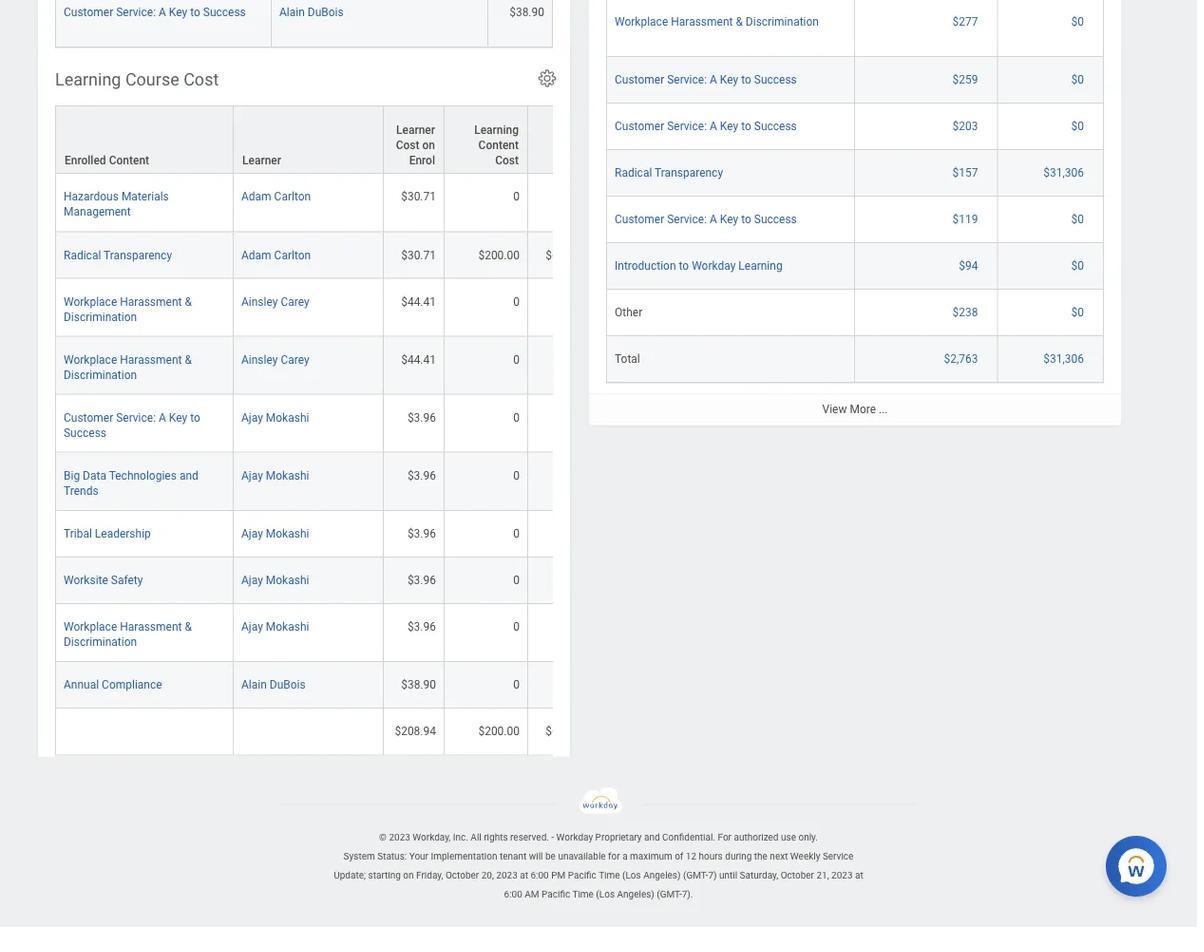 Task type: vqa. For each thing, say whether or not it's contained in the screenshot.
the right linkedin image
no



Task type: describe. For each thing, give the bounding box(es) containing it.
4 $0.00 from the top
[[567, 411, 596, 424]]

$277 button
[[953, 15, 981, 30]]

total
[[615, 353, 640, 367]]

learning for learning content cost
[[474, 124, 519, 137]]

view
[[823, 404, 847, 417]]

adam carlton link for radical transparency
[[241, 245, 311, 262]]

customer for $119
[[615, 214, 665, 227]]

view more ... link
[[589, 394, 1121, 426]]

carlton for hazardous materials management
[[274, 190, 311, 203]]

worksite safety link
[[64, 570, 143, 587]]

2 at from the left
[[855, 871, 864, 882]]

1 carey from the top
[[281, 295, 309, 308]]

adam for radical transparency
[[241, 248, 271, 262]]

ajay for big data technologies and trends
[[241, 469, 263, 483]]

materials
[[122, 190, 169, 203]]

will
[[529, 852, 543, 863]]

$208.94
[[395, 725, 436, 739]]

adam carlton for radical transparency
[[241, 248, 311, 262]]

alain dubois link for annual compliance
[[241, 675, 306, 692]]

of
[[675, 852, 684, 863]]

7 $0.00 from the top
[[567, 574, 596, 587]]

leadership
[[95, 527, 151, 541]]

during
[[725, 852, 752, 863]]

$203
[[953, 120, 978, 134]]

$30.71 for 0
[[401, 190, 436, 203]]

customer service: a key to success link inside the course instructor costs element
[[64, 2, 246, 20]]

for
[[608, 852, 620, 863]]

ajay mokashi for big data technologies and trends
[[241, 469, 309, 483]]

learning inside course costs (over past 12 months) element
[[739, 260, 783, 273]]

data
[[83, 469, 106, 483]]

service: for $259
[[667, 74, 707, 87]]

cost inside learning content cost
[[495, 154, 519, 167]]

customer inside row
[[64, 6, 113, 20]]

mokashi for customer service: a key to success
[[266, 411, 309, 424]]

©
[[379, 833, 387, 844]]

service: for $203
[[667, 120, 707, 134]]

a inside "learning course cost" element
[[159, 411, 166, 424]]

introduction to workday learning link
[[615, 256, 783, 273]]

use
[[781, 833, 796, 844]]

row containing learner cost on enrol
[[55, 106, 1017, 175]]

and inside © 2023 workday, inc. all rights reserved. - workday proprietary and confidential. for authorized use only. system status: your implementation tenant will be unavailable for a maximum of 12 hours during the next weekly service update; starting on friday, october 20, 2023 at 6:00 pm pacific time (los angeles) (gmt-7) until saturday, october 21, 2023 at 6:00 am pacific time (los angeles) (gmt-7).
[[644, 833, 660, 844]]

$31,306 for $2,763
[[1044, 353, 1084, 367]]

big data technologies and trends link
[[64, 465, 198, 498]]

for
[[718, 833, 732, 844]]

customer service: a key to success inside "learning course cost" element
[[64, 411, 200, 440]]

$0 for $94
[[1072, 260, 1084, 273]]

$2,763
[[944, 353, 978, 367]]

0 for ajay mokashi link corresponding to tribal leadership
[[513, 527, 520, 541]]

big
[[64, 469, 80, 483]]

all
[[471, 833, 482, 844]]

worksite safety
[[64, 574, 143, 587]]

key for $119
[[720, 214, 739, 227]]

cost up enrolled content popup button
[[184, 70, 219, 90]]

learning course cost
[[55, 70, 219, 90]]

key for $259
[[720, 74, 739, 87]]

a inside the course instructor costs element
[[159, 6, 166, 20]]

be
[[546, 852, 556, 863]]

annual
[[64, 679, 99, 692]]

implementation
[[431, 852, 498, 863]]

alain dubois link for customer service: a key to success
[[279, 2, 344, 20]]

radical for the left 'radical transparency' link
[[64, 248, 101, 262]]

to for customer service: a key to success link corresponding to $119
[[741, 214, 752, 227]]

$259 button
[[953, 73, 981, 88]]

a for $203
[[710, 120, 717, 134]]

ajay mokashi link for tribal leadership
[[241, 524, 309, 541]]

to for customer service: a key to success link related to $203
[[741, 120, 752, 134]]

$0 for $119
[[1072, 214, 1084, 227]]

rights
[[484, 833, 508, 844]]

3 0 from the top
[[513, 353, 520, 366]]

mokashi for worksite safety
[[266, 574, 309, 587]]

learner cost on enrol button
[[384, 107, 444, 173]]

on inside the learner cost on enrol
[[422, 139, 435, 152]]

authorized
[[734, 833, 779, 844]]

proprietary
[[596, 833, 642, 844]]

$259
[[953, 74, 978, 87]]

view more ...
[[823, 404, 888, 417]]

1 horizontal spatial 2023
[[496, 871, 518, 882]]

a for $119
[[710, 214, 717, 227]]

service
[[823, 852, 854, 863]]

customer for $203
[[615, 120, 665, 134]]

other
[[615, 307, 643, 320]]

until
[[719, 871, 738, 882]]

row containing big data technologies and trends
[[55, 453, 1017, 511]]

1 ainsley from the top
[[241, 295, 278, 308]]

success for $203
[[754, 120, 797, 134]]

the
[[754, 852, 768, 863]]

big data technologies and trends
[[64, 469, 198, 498]]

$119 button
[[953, 213, 981, 228]]

tribal leadership link
[[64, 524, 151, 541]]

...
[[879, 404, 888, 417]]

workday inside course costs (over past 12 months) element
[[692, 260, 736, 273]]

$0 for $238
[[1072, 307, 1084, 320]]

1 vertical spatial angeles)
[[617, 890, 655, 901]]

learner column header
[[234, 106, 384, 175]]

$94
[[959, 260, 978, 273]]

confidential.
[[662, 833, 716, 844]]

customer service: a key to success for $259
[[615, 74, 797, 87]]

enrolled
[[65, 154, 106, 167]]

5 ajay from the top
[[241, 621, 263, 634]]

0 vertical spatial angeles)
[[644, 871, 681, 882]]

weekly
[[791, 852, 821, 863]]

2 ainsley from the top
[[241, 353, 278, 366]]

course inside course cost worker
[[559, 124, 595, 137]]

status:
[[378, 852, 407, 863]]

0 vertical spatial pacific
[[568, 871, 597, 882]]

1 cell from the left
[[55, 709, 234, 756]]

only.
[[799, 833, 818, 844]]

$0 button for $203
[[1072, 120, 1087, 135]]

$94 button
[[959, 259, 981, 274]]

footer containing © 2023 workday, inc. all rights reserved. - workday proprietary and confidential. for authorized use only. system status: your implementation tenant will be unavailable for a maximum of 12 hours during the next weekly service update; starting on friday, october 20, 2023 at 6:00 pm pacific time (los angeles) (gmt-7) until saturday, october 21, 2023 at 6:00 am pacific time (los angeles) (gmt-7).
[[0, 788, 1198, 905]]

customer service: a key to success inside the course instructor costs element
[[64, 6, 246, 20]]

key inside the course instructor costs element
[[169, 6, 187, 20]]

next
[[770, 852, 788, 863]]

reserved.
[[510, 833, 549, 844]]

2 ainsley carey link from the top
[[241, 349, 309, 366]]

ainsley carey for second "ainsley carey" "link"
[[241, 353, 309, 366]]

tribal
[[64, 527, 92, 541]]

$6,142.00 for $208.94
[[546, 725, 596, 739]]

hazardous materials management link
[[64, 186, 169, 219]]

0 horizontal spatial (los
[[596, 890, 615, 901]]

ajay mokashi for tribal leadership
[[241, 527, 309, 541]]

$31,306 button for $157
[[1044, 166, 1087, 181]]

customer service: a key to success for $203
[[615, 120, 797, 134]]

am
[[525, 890, 539, 901]]

annual compliance link
[[64, 675, 162, 692]]

learning content cost
[[474, 124, 519, 167]]

$0 for $259
[[1072, 74, 1084, 87]]

mokashi for tribal leadership
[[266, 527, 309, 541]]

starting
[[368, 871, 401, 882]]

0 for worksite safety's ajay mokashi link
[[513, 574, 520, 587]]

0 vertical spatial radical transparency link
[[615, 163, 723, 180]]

learner for learner
[[242, 154, 281, 167]]

$238 button
[[953, 306, 981, 321]]

© 2023 workday, inc. all rights reserved. - workday proprietary and confidential. for authorized use only. system status: your implementation tenant will be unavailable for a maximum of 12 hours during the next weekly service update; starting on friday, october 20, 2023 at 6:00 pm pacific time (los angeles) (gmt-7) until saturday, october 21, 2023 at 6:00 am pacific time (los angeles) (gmt-7).
[[334, 833, 864, 901]]

customer inside customer service: a key to success
[[64, 411, 113, 424]]

-
[[552, 833, 554, 844]]

annual compliance
[[64, 679, 162, 692]]

2 $0.00 from the top
[[567, 295, 596, 308]]

alain for customer service: a key to success
[[279, 6, 305, 20]]

workday inside © 2023 workday, inc. all rights reserved. - workday proprietary and confidential. for authorized use only. system status: your implementation tenant will be unavailable for a maximum of 12 hours during the next weekly service update; starting on friday, october 20, 2023 at 6:00 pm pacific time (los angeles) (gmt-7) until saturday, october 21, 2023 at 6:00 am pacific time (los angeles) (gmt-7).
[[557, 833, 593, 844]]

tenant
[[500, 852, 527, 863]]

learning course cost element
[[38, 51, 1017, 798]]

compliance
[[102, 679, 162, 692]]

customer service: a key to success for $119
[[615, 214, 797, 227]]

ajay mokashi for customer service: a key to success
[[241, 411, 309, 424]]

row containing annual compliance
[[55, 663, 1017, 709]]

$38.90 for customer service: a key to success
[[510, 6, 545, 20]]

2 horizontal spatial 2023
[[832, 871, 853, 882]]

technologies
[[109, 469, 177, 483]]

to inside "learning course cost" element
[[190, 411, 200, 424]]

course instructor costs element
[[38, 0, 570, 90]]

21,
[[817, 871, 829, 882]]

workplace inside course costs (over past 12 months) element
[[615, 16, 668, 29]]

1 horizontal spatial (los
[[623, 871, 641, 882]]

a for $259
[[710, 74, 717, 87]]

$2,763 button
[[944, 352, 981, 368]]

ajay for worksite safety
[[241, 574, 263, 587]]

enrolled content column header
[[55, 106, 234, 175]]

0 for customer service: a key to success's ajay mokashi link
[[513, 411, 520, 424]]

20,
[[482, 871, 494, 882]]

enrol
[[409, 154, 435, 167]]

1 at from the left
[[520, 871, 528, 882]]

ainsley carey for second "ainsley carey" "link" from the bottom of the "learning course cost" element
[[241, 295, 309, 308]]

introduction
[[615, 260, 676, 273]]

$157 button
[[953, 166, 981, 181]]

workplace harassment & discrimination inside course costs (over past 12 months) element
[[615, 16, 819, 29]]

0 horizontal spatial (gmt-
[[657, 890, 682, 901]]

$119
[[953, 214, 978, 227]]

$3.96 for big data technologies and trends
[[408, 469, 436, 483]]

harassment inside course costs (over past 12 months) element
[[671, 16, 733, 29]]

transparency inside "learning course cost" element
[[104, 248, 172, 262]]

ajay mokashi link for big data technologies and trends
[[241, 465, 309, 483]]

12
[[686, 852, 697, 863]]

customer service: a key to success link for $203
[[615, 117, 797, 134]]

customer service: a key to success link for $259
[[615, 70, 797, 87]]

$0 button for $259
[[1072, 73, 1087, 88]]

transparency inside course costs (over past 12 months) element
[[655, 167, 723, 180]]

row containing introduction to workday learning
[[606, 244, 1104, 291]]

2 carey from the top
[[281, 353, 309, 366]]

1 ainsley carey link from the top
[[241, 291, 309, 308]]

safety
[[111, 574, 143, 587]]

learner button
[[234, 107, 383, 173]]

dubois for annual compliance
[[270, 679, 306, 692]]

hazardous materials management
[[64, 190, 169, 219]]

a
[[623, 852, 628, 863]]

$30.71 for $200.00
[[401, 248, 436, 262]]

$31,306 for $157
[[1044, 167, 1084, 180]]

0 vertical spatial (gmt-
[[683, 871, 708, 882]]

update;
[[334, 871, 366, 882]]

hours
[[699, 852, 723, 863]]

alain dubois for customer service: a key to success
[[279, 6, 344, 20]]



Task type: locate. For each thing, give the bounding box(es) containing it.
0 vertical spatial $30.71
[[401, 190, 436, 203]]

1 horizontal spatial and
[[644, 833, 660, 844]]

row
[[55, 0, 553, 48], [606, 0, 1104, 58], [606, 58, 1104, 104], [606, 104, 1104, 151], [55, 106, 1017, 175], [606, 151, 1104, 197], [55, 174, 1017, 232], [606, 197, 1104, 244], [55, 232, 1017, 279], [606, 244, 1104, 291], [55, 279, 1017, 337], [606, 291, 1104, 337], [55, 337, 1017, 395], [606, 337, 1104, 384], [55, 395, 1017, 453], [55, 453, 1017, 511], [55, 511, 1017, 558], [55, 558, 1017, 604], [55, 604, 1017, 663], [55, 663, 1017, 709], [55, 709, 1017, 756]]

(los
[[623, 871, 641, 882], [596, 890, 615, 901]]

success inside customer service: a key to success
[[64, 426, 106, 440]]

1 horizontal spatial transparency
[[655, 167, 723, 180]]

1 ajay mokashi from the top
[[241, 411, 309, 424]]

4 $0 button from the top
[[1072, 213, 1087, 228]]

ajay for tribal leadership
[[241, 527, 263, 541]]

october down weekly
[[781, 871, 814, 882]]

$6,142.00 inside row
[[546, 725, 596, 739]]

7 0 from the top
[[513, 574, 520, 587]]

1 vertical spatial $31,306 button
[[1044, 352, 1087, 368]]

and
[[180, 469, 198, 483], [644, 833, 660, 844]]

0 horizontal spatial at
[[520, 871, 528, 882]]

course costs (over past 12 months) element
[[589, 0, 1121, 426]]

2 $31,306 from the top
[[1044, 353, 1084, 367]]

2 horizontal spatial learning
[[739, 260, 783, 273]]

1 carlton from the top
[[274, 190, 311, 203]]

ainsley
[[241, 295, 278, 308], [241, 353, 278, 366]]

total element
[[615, 350, 640, 367]]

ajay for customer service: a key to success
[[241, 411, 263, 424]]

1 ajay from the top
[[241, 411, 263, 424]]

$0 button for $94
[[1072, 259, 1087, 274]]

1 horizontal spatial at
[[855, 871, 864, 882]]

angeles)
[[644, 871, 681, 882], [617, 890, 655, 901]]

$38.90 up $208.94
[[401, 679, 436, 692]]

0 vertical spatial learner
[[396, 124, 435, 137]]

4 ajay mokashi link from the top
[[241, 570, 309, 587]]

course cost worker button
[[528, 107, 604, 173]]

1 vertical spatial ainsley
[[241, 353, 278, 366]]

workday right introduction
[[692, 260, 736, 273]]

0 vertical spatial on
[[422, 139, 435, 152]]

learner inside the learner cost on enrol
[[396, 124, 435, 137]]

radical for the topmost 'radical transparency' link
[[615, 167, 652, 180]]

0 for adam carlton link corresponding to hazardous materials management
[[513, 190, 520, 203]]

2 $44.41 from the top
[[401, 353, 436, 366]]

friday,
[[416, 871, 443, 882]]

(los down "for"
[[596, 890, 615, 901]]

7).
[[682, 890, 693, 901]]

mokashi for big data technologies and trends
[[266, 469, 309, 483]]

adam inside row
[[241, 190, 271, 203]]

to for customer service: a key to success link in the the course instructor costs element
[[190, 6, 200, 20]]

learning for learning course cost
[[55, 70, 121, 90]]

0 horizontal spatial learner
[[242, 154, 281, 167]]

2 adam from the top
[[241, 248, 271, 262]]

radical transparency inside "learning course cost" element
[[64, 248, 172, 262]]

1 ainsley carey from the top
[[241, 295, 309, 308]]

0 horizontal spatial $38.90
[[401, 679, 436, 692]]

2 $31,306 button from the top
[[1044, 352, 1087, 368]]

row inside the course instructor costs element
[[55, 0, 553, 48]]

0 vertical spatial $44.41
[[401, 295, 436, 308]]

workplace harassment & discrimination link inside course costs (over past 12 months) element
[[615, 12, 819, 29]]

radical transparency link down management
[[64, 245, 172, 262]]

dubois for customer service: a key to success
[[308, 6, 344, 20]]

angeles) down the maximum
[[644, 871, 681, 882]]

service: inside "learning course cost" element
[[116, 411, 156, 424]]

1 vertical spatial alain dubois
[[241, 679, 306, 692]]

and right the technologies at the bottom of the page
[[180, 469, 198, 483]]

6:00 left pm
[[531, 871, 549, 882]]

6 0 from the top
[[513, 527, 520, 541]]

content for enrolled
[[109, 154, 149, 167]]

1 $200.00 from the top
[[478, 248, 520, 262]]

1 $0 from the top
[[1072, 16, 1084, 29]]

october
[[446, 871, 479, 882], [781, 871, 814, 882]]

1 vertical spatial content
[[109, 154, 149, 167]]

workplace
[[615, 16, 668, 29], [64, 295, 117, 308], [64, 353, 117, 366], [64, 621, 117, 634]]

4 ajay mokashi from the top
[[241, 574, 309, 587]]

radical transparency inside course costs (over past 12 months) element
[[615, 167, 723, 180]]

ainsley carey link
[[241, 291, 309, 308], [241, 349, 309, 366]]

$0 button for $238
[[1072, 306, 1087, 321]]

transparency up introduction to workday learning link on the right of the page
[[655, 167, 723, 180]]

service:
[[116, 6, 156, 20], [667, 74, 707, 87], [667, 120, 707, 134], [667, 214, 707, 227], [116, 411, 156, 424]]

0 vertical spatial transparency
[[655, 167, 723, 180]]

and inside big data technologies and trends
[[180, 469, 198, 483]]

1 mokashi from the top
[[266, 411, 309, 424]]

transparency
[[655, 167, 723, 180], [104, 248, 172, 262]]

3 ajay mokashi link from the top
[[241, 524, 309, 541]]

&
[[736, 16, 743, 29], [185, 295, 192, 308], [185, 353, 192, 366], [185, 621, 192, 634]]

1 vertical spatial workday
[[557, 833, 593, 844]]

1 horizontal spatial learner
[[396, 124, 435, 137]]

$238
[[953, 307, 978, 320]]

adam for hazardous materials management
[[241, 190, 271, 203]]

to for $259 customer service: a key to success link
[[741, 74, 752, 87]]

2 $30.71 from the top
[[401, 248, 436, 262]]

9 0 from the top
[[513, 679, 520, 692]]

$200.00 for $208.94
[[478, 725, 520, 739]]

row containing $208.94
[[55, 709, 1017, 756]]

2 vertical spatial learning
[[739, 260, 783, 273]]

0 vertical spatial ainsley carey
[[241, 295, 309, 308]]

0 vertical spatial (los
[[623, 871, 641, 882]]

workplace harassment & discrimination
[[615, 16, 819, 29], [64, 295, 192, 323], [64, 353, 192, 382], [64, 621, 192, 649]]

8 0 from the top
[[513, 621, 520, 634]]

(gmt-
[[683, 871, 708, 882], [657, 890, 682, 901]]

1 adam carlton link from the top
[[241, 186, 311, 203]]

angeles) down 'a'
[[617, 890, 655, 901]]

0 horizontal spatial 2023
[[389, 833, 410, 844]]

2 ajay mokashi from the top
[[241, 469, 309, 483]]

0 horizontal spatial transparency
[[104, 248, 172, 262]]

$31,306
[[1044, 167, 1084, 180], [1044, 353, 1084, 367]]

radical inside "learning course cost" element
[[64, 248, 101, 262]]

cell
[[55, 709, 234, 756], [234, 709, 384, 756]]

1 vertical spatial $200.00
[[478, 725, 520, 739]]

$0 button for $277
[[1072, 15, 1087, 30]]

course up enrolled content popup button
[[125, 70, 179, 90]]

$0 button
[[1072, 15, 1087, 30], [1072, 73, 1087, 88], [1072, 120, 1087, 135], [1072, 213, 1087, 228], [1072, 259, 1087, 274], [1072, 306, 1087, 321]]

learner cost on enrol column header
[[384, 106, 445, 175]]

1 horizontal spatial time
[[599, 871, 620, 882]]

1 vertical spatial time
[[573, 890, 594, 901]]

1 vertical spatial adam carlton link
[[241, 245, 311, 262]]

content for learning
[[479, 139, 519, 152]]

2 $0 from the top
[[1072, 74, 1084, 87]]

time down "for"
[[599, 871, 620, 882]]

1 $30.71 from the top
[[401, 190, 436, 203]]

customer service: a key to success link for $119
[[615, 210, 797, 227]]

$0 button for $119
[[1072, 213, 1087, 228]]

management
[[64, 205, 131, 219]]

0 vertical spatial carey
[[281, 295, 309, 308]]

radical transparency down management
[[64, 248, 172, 262]]

carlton
[[274, 190, 311, 203], [274, 248, 311, 262]]

cost up worker
[[571, 139, 595, 152]]

enrolled content button
[[56, 107, 233, 173]]

0 vertical spatial $31,306 button
[[1044, 166, 1087, 181]]

row containing hazardous materials management
[[55, 174, 1017, 232]]

service: inside the course instructor costs element
[[116, 6, 156, 20]]

0 horizontal spatial radical transparency
[[64, 248, 172, 262]]

mokashi
[[266, 411, 309, 424], [266, 469, 309, 483], [266, 527, 309, 541], [266, 574, 309, 587], [266, 621, 309, 634]]

radical
[[615, 167, 652, 180], [64, 248, 101, 262]]

alain dubois inside the course instructor costs element
[[279, 6, 344, 20]]

1 vertical spatial $30.71
[[401, 248, 436, 262]]

1 vertical spatial adam
[[241, 248, 271, 262]]

learning content cost column header
[[445, 106, 528, 175]]

1 ajay mokashi link from the top
[[241, 407, 309, 424]]

2 $0 button from the top
[[1072, 73, 1087, 88]]

customer service: a key to success link
[[64, 2, 246, 20], [615, 70, 797, 87], [615, 117, 797, 134], [615, 210, 797, 227], [64, 407, 200, 440]]

on inside © 2023 workday, inc. all rights reserved. - workday proprietary and confidential. for authorized use only. system status: your implementation tenant will be unavailable for a maximum of 12 hours during the next weekly service update; starting on friday, october 20, 2023 at 6:00 pm pacific time (los angeles) (gmt-7) until saturday, october 21, 2023 at 6:00 am pacific time (los angeles) (gmt-7).
[[403, 871, 414, 882]]

2 mokashi from the top
[[266, 469, 309, 483]]

success for $119
[[754, 214, 797, 227]]

learner inside popup button
[[242, 154, 281, 167]]

0 vertical spatial time
[[599, 871, 620, 882]]

1 horizontal spatial on
[[422, 139, 435, 152]]

4 ajay from the top
[[241, 574, 263, 587]]

dubois inside the course instructor costs element
[[308, 6, 344, 20]]

0 horizontal spatial on
[[403, 871, 414, 882]]

6 $0 button from the top
[[1072, 306, 1087, 321]]

1 vertical spatial radical transparency
[[64, 248, 172, 262]]

2 ajay from the top
[[241, 469, 263, 483]]

1 horizontal spatial 6:00
[[531, 871, 549, 882]]

radical transparency for the left 'radical transparency' link
[[64, 248, 172, 262]]

1 vertical spatial $38.90
[[401, 679, 436, 692]]

0 horizontal spatial content
[[109, 154, 149, 167]]

success for $259
[[754, 74, 797, 87]]

1 $31,306 from the top
[[1044, 167, 1084, 180]]

1 vertical spatial $6,142.00
[[546, 725, 596, 739]]

6 $0.00 from the top
[[567, 527, 596, 541]]

$200.00
[[478, 248, 520, 262], [478, 725, 520, 739]]

$203 button
[[953, 120, 981, 135]]

tribal leadership
[[64, 527, 151, 541]]

(gmt- down 12
[[683, 871, 708, 882]]

1 $0 button from the top
[[1072, 15, 1087, 30]]

on up enrol
[[422, 139, 435, 152]]

pacific down unavailable
[[568, 871, 597, 882]]

adam carlton for hazardous materials management
[[241, 190, 311, 203]]

1 vertical spatial (gmt-
[[657, 890, 682, 901]]

ajay mokashi link for worksite safety
[[241, 570, 309, 587]]

5 $3.96 from the top
[[408, 621, 436, 634]]

course cost worker
[[559, 124, 595, 167]]

4 $3.96 from the top
[[408, 574, 436, 587]]

content up the materials
[[109, 154, 149, 167]]

ajay mokashi link for customer service: a key to success
[[241, 407, 309, 424]]

cost up enrol
[[396, 139, 420, 152]]

worker
[[559, 154, 595, 167]]

radical transparency
[[615, 167, 723, 180], [64, 248, 172, 262]]

0 horizontal spatial october
[[446, 871, 479, 882]]

at right 21,
[[855, 871, 864, 882]]

success inside the course instructor costs element
[[203, 6, 246, 20]]

learning inside popup button
[[474, 124, 519, 137]]

2023 right ©
[[389, 833, 410, 844]]

$38.90 inside the course instructor costs element
[[510, 6, 545, 20]]

carlton for radical transparency
[[274, 248, 311, 262]]

2 ajay mokashi link from the top
[[241, 465, 309, 483]]

row containing total
[[606, 337, 1104, 384]]

service: for $119
[[667, 214, 707, 227]]

ajay mokashi for worksite safety
[[241, 574, 309, 587]]

0 vertical spatial adam
[[241, 190, 271, 203]]

pacific down pm
[[542, 890, 570, 901]]

1 vertical spatial ainsley carey
[[241, 353, 309, 366]]

pm
[[551, 871, 566, 882]]

discrimination inside course costs (over past 12 months) element
[[746, 16, 819, 29]]

customer right configure learning course cost icon
[[615, 74, 665, 87]]

1 horizontal spatial dubois
[[308, 6, 344, 20]]

time down unavailable
[[573, 890, 594, 901]]

0 vertical spatial radical
[[615, 167, 652, 180]]

2 $6,142.00 from the top
[[546, 725, 596, 739]]

alain dubois inside "learning course cost" element
[[241, 679, 306, 692]]

on
[[422, 139, 435, 152], [403, 871, 414, 882]]

4 $0 from the top
[[1072, 214, 1084, 227]]

at up am on the bottom left of page
[[520, 871, 528, 882]]

1 vertical spatial $44.41
[[401, 353, 436, 366]]

(gmt- down "of"
[[657, 890, 682, 901]]

content inside learning content cost
[[479, 139, 519, 152]]

introduction to workday learning
[[615, 260, 783, 273]]

customer up the learning course cost
[[64, 6, 113, 20]]

5 $0.00 from the top
[[567, 469, 596, 483]]

$3.96 for tribal leadership
[[408, 527, 436, 541]]

$0.00
[[567, 190, 596, 203], [567, 295, 596, 308], [567, 353, 596, 366], [567, 411, 596, 424], [567, 469, 596, 483], [567, 527, 596, 541], [567, 574, 596, 587], [567, 621, 596, 634], [567, 679, 596, 692]]

customer up data
[[64, 411, 113, 424]]

1 $31,306 button from the top
[[1044, 166, 1087, 181]]

0 horizontal spatial time
[[573, 890, 594, 901]]

radical transparency right worker
[[615, 167, 723, 180]]

dubois inside "learning course cost" element
[[270, 679, 306, 692]]

0 horizontal spatial alain
[[241, 679, 267, 692]]

$6,142.00 for $30.71
[[546, 248, 596, 262]]

row containing worksite safety
[[55, 558, 1017, 604]]

$0 for $277
[[1072, 16, 1084, 29]]

adam carlton link for hazardous materials management
[[241, 186, 311, 203]]

0 for alain dubois link associated with annual compliance
[[513, 679, 520, 692]]

6 $0 from the top
[[1072, 307, 1084, 320]]

at
[[520, 871, 528, 882], [855, 871, 864, 882]]

october down implementation
[[446, 871, 479, 882]]

3 $3.96 from the top
[[408, 527, 436, 541]]

1 vertical spatial transparency
[[104, 248, 172, 262]]

alain for annual compliance
[[241, 679, 267, 692]]

9 $0.00 from the top
[[567, 679, 596, 692]]

1 adam carlton from the top
[[241, 190, 311, 203]]

on left friday, at the bottom of the page
[[403, 871, 414, 882]]

1 horizontal spatial radical transparency link
[[615, 163, 723, 180]]

5 ajay mokashi from the top
[[241, 621, 309, 634]]

your
[[409, 852, 429, 863]]

customer for $259
[[615, 74, 665, 87]]

alain dubois for annual compliance
[[241, 679, 306, 692]]

2 ainsley carey from the top
[[241, 353, 309, 366]]

pacific
[[568, 871, 597, 882], [542, 890, 570, 901]]

key inside "learning course cost" element
[[169, 411, 187, 424]]

0 vertical spatial content
[[479, 139, 519, 152]]

1 vertical spatial carey
[[281, 353, 309, 366]]

1 vertical spatial carlton
[[274, 248, 311, 262]]

1 vertical spatial alain dubois link
[[241, 675, 306, 692]]

key for $203
[[720, 120, 739, 134]]

$3.96
[[408, 411, 436, 424], [408, 469, 436, 483], [408, 527, 436, 541], [408, 574, 436, 587], [408, 621, 436, 634]]

$44.41
[[401, 295, 436, 308], [401, 353, 436, 366]]

system
[[344, 852, 375, 863]]

alain
[[279, 6, 305, 20], [241, 679, 267, 692]]

configure learning course cost image
[[537, 68, 558, 89]]

content left course cost worker popup button
[[479, 139, 519, 152]]

1 vertical spatial alain
[[241, 679, 267, 692]]

5 mokashi from the top
[[266, 621, 309, 634]]

1 october from the left
[[446, 871, 479, 882]]

1 vertical spatial (los
[[596, 890, 615, 901]]

1 vertical spatial learner
[[242, 154, 281, 167]]

cost inside course cost worker
[[571, 139, 595, 152]]

0 for big data technologies and trends's ajay mokashi link
[[513, 469, 520, 483]]

2 adam carlton link from the top
[[241, 245, 311, 262]]

$31,306 button for $2,763
[[1044, 352, 1087, 368]]

adam carlton
[[241, 190, 311, 203], [241, 248, 311, 262]]

2 cell from the left
[[234, 709, 384, 756]]

0 vertical spatial $6,142.00
[[546, 248, 596, 262]]

1 vertical spatial ainsley carey link
[[241, 349, 309, 366]]

6:00 left am on the bottom left of page
[[504, 890, 523, 901]]

2 carlton from the top
[[274, 248, 311, 262]]

$0 for $203
[[1072, 120, 1084, 134]]

0 horizontal spatial radical
[[64, 248, 101, 262]]

$6,142.00
[[546, 248, 596, 262], [546, 725, 596, 739]]

3 mokashi from the top
[[266, 527, 309, 541]]

3 $0 from the top
[[1072, 120, 1084, 134]]

learner cost on enrol
[[396, 124, 435, 167]]

2 october from the left
[[781, 871, 814, 882]]

workplace harassment & discrimination link
[[615, 12, 819, 29], [64, 291, 192, 323], [64, 349, 192, 382], [64, 617, 192, 649]]

transparency down 'hazardous materials management'
[[104, 248, 172, 262]]

1 vertical spatial radical
[[64, 248, 101, 262]]

1 vertical spatial $31,306
[[1044, 353, 1084, 367]]

0 horizontal spatial 6:00
[[504, 890, 523, 901]]

0 vertical spatial alain
[[279, 6, 305, 20]]

other element
[[615, 303, 643, 320]]

customer right course cost worker
[[615, 120, 665, 134]]

1 vertical spatial on
[[403, 871, 414, 882]]

inc.
[[453, 833, 468, 844]]

& inside course costs (over past 12 months) element
[[736, 16, 743, 29]]

5 $0 button from the top
[[1072, 259, 1087, 274]]

0 vertical spatial 6:00
[[531, 871, 549, 882]]

$157
[[953, 167, 978, 180]]

alain inside the course instructor costs element
[[279, 6, 305, 20]]

2023 right 20, at the bottom left of the page
[[496, 871, 518, 882]]

adam carlton link
[[241, 186, 311, 203], [241, 245, 311, 262]]

1 horizontal spatial content
[[479, 139, 519, 152]]

customer service: a key to success
[[64, 6, 246, 20], [615, 74, 797, 87], [615, 120, 797, 134], [615, 214, 797, 227], [64, 411, 200, 440]]

0 horizontal spatial radical transparency link
[[64, 245, 172, 262]]

1 $3.96 from the top
[[408, 411, 436, 424]]

course up worker
[[559, 124, 595, 137]]

$38.90
[[510, 6, 545, 20], [401, 679, 436, 692]]

key
[[169, 6, 187, 20], [720, 74, 739, 87], [720, 120, 739, 134], [720, 214, 739, 227], [169, 411, 187, 424]]

1 vertical spatial adam carlton
[[241, 248, 311, 262]]

unavailable
[[558, 852, 606, 863]]

1 horizontal spatial october
[[781, 871, 814, 882]]

1 $6,142.00 from the top
[[546, 248, 596, 262]]

radical transparency link right worker
[[615, 163, 723, 180]]

ajay mokashi
[[241, 411, 309, 424], [241, 469, 309, 483], [241, 527, 309, 541], [241, 574, 309, 587], [241, 621, 309, 634]]

0 horizontal spatial learning
[[55, 70, 121, 90]]

3 $0 button from the top
[[1072, 120, 1087, 135]]

2 adam carlton from the top
[[241, 248, 311, 262]]

a
[[159, 6, 166, 20], [710, 74, 717, 87], [710, 120, 717, 134], [710, 214, 717, 227], [159, 411, 166, 424]]

1 horizontal spatial course
[[559, 124, 595, 137]]

0 vertical spatial $31,306
[[1044, 167, 1084, 180]]

6:00
[[531, 871, 549, 882], [504, 890, 523, 901]]

3 ajay from the top
[[241, 527, 263, 541]]

2 $3.96 from the top
[[408, 469, 436, 483]]

7)
[[708, 871, 717, 882]]

$38.90 for annual compliance
[[401, 679, 436, 692]]

0 vertical spatial ainsley
[[241, 295, 278, 308]]

(los down 'a'
[[623, 871, 641, 882]]

1 horizontal spatial radical transparency
[[615, 167, 723, 180]]

0 for 5th ajay mokashi link
[[513, 621, 520, 634]]

3 ajay mokashi from the top
[[241, 527, 309, 541]]

alain inside "learning course cost" element
[[241, 679, 267, 692]]

8 $0.00 from the top
[[567, 621, 596, 634]]

1 vertical spatial 6:00
[[504, 890, 523, 901]]

5 0 from the top
[[513, 469, 520, 483]]

row containing other
[[606, 291, 1104, 337]]

5 ajay mokashi link from the top
[[241, 617, 309, 634]]

0 vertical spatial adam carlton
[[241, 190, 311, 203]]

0 horizontal spatial dubois
[[270, 679, 306, 692]]

cost inside the learner cost on enrol
[[396, 139, 420, 152]]

radical right worker
[[615, 167, 652, 180]]

4 mokashi from the top
[[266, 574, 309, 587]]

radical transparency link
[[615, 163, 723, 180], [64, 245, 172, 262]]

1 $0.00 from the top
[[567, 190, 596, 203]]

$3.96 for worksite safety
[[408, 574, 436, 587]]

$31,306 button
[[1044, 166, 1087, 181], [1044, 352, 1087, 368]]

2 0 from the top
[[513, 295, 520, 308]]

$3.96 for customer service: a key to success
[[408, 411, 436, 424]]

0 vertical spatial alain dubois link
[[279, 2, 344, 20]]

radical transparency for the topmost 'radical transparency' link
[[615, 167, 723, 180]]

workday,
[[413, 833, 451, 844]]

$38.90 up configure learning course cost icon
[[510, 6, 545, 20]]

4 0 from the top
[[513, 411, 520, 424]]

cost left course cost worker popup button
[[495, 154, 519, 167]]

0 vertical spatial ainsley carey link
[[241, 291, 309, 308]]

row containing tribal leadership
[[55, 511, 1017, 558]]

$30.71
[[401, 190, 436, 203], [401, 248, 436, 262]]

0 horizontal spatial course
[[125, 70, 179, 90]]

2023 right 21,
[[832, 871, 853, 882]]

cost
[[184, 70, 219, 90], [396, 139, 420, 152], [571, 139, 595, 152], [495, 154, 519, 167]]

0 horizontal spatial workday
[[557, 833, 593, 844]]

1 horizontal spatial radical
[[615, 167, 652, 180]]

1 adam from the top
[[241, 190, 271, 203]]

0 vertical spatial radical transparency
[[615, 167, 723, 180]]

$277
[[953, 16, 978, 29]]

0 vertical spatial carlton
[[274, 190, 311, 203]]

$38.90 inside "learning course cost" element
[[401, 679, 436, 692]]

and up the maximum
[[644, 833, 660, 844]]

$200.00 for $30.71
[[478, 248, 520, 262]]

worksite
[[64, 574, 108, 587]]

1 vertical spatial pacific
[[542, 890, 570, 901]]

workday up unavailable
[[557, 833, 593, 844]]

1 $44.41 from the top
[[401, 295, 436, 308]]

1 vertical spatial course
[[559, 124, 595, 137]]

trends
[[64, 485, 98, 498]]

3 $0.00 from the top
[[567, 353, 596, 366]]

1 horizontal spatial learning
[[474, 124, 519, 137]]

workday
[[692, 260, 736, 273], [557, 833, 593, 844]]

1 horizontal spatial $38.90
[[510, 6, 545, 20]]

radical down management
[[64, 248, 101, 262]]

adam
[[241, 190, 271, 203], [241, 248, 271, 262]]

1 horizontal spatial alain
[[279, 6, 305, 20]]

more
[[850, 404, 876, 417]]

2 $200.00 from the top
[[478, 725, 520, 739]]

customer up introduction
[[615, 214, 665, 227]]

0 vertical spatial course
[[125, 70, 179, 90]]

radical inside course costs (over past 12 months) element
[[615, 167, 652, 180]]

1 0 from the top
[[513, 190, 520, 203]]

enrolled content
[[65, 154, 149, 167]]

course
[[125, 70, 179, 90], [559, 124, 595, 137]]

footer
[[0, 788, 1198, 905]]

5 $0 from the top
[[1072, 260, 1084, 273]]

learner for learner cost on enrol
[[396, 124, 435, 137]]



